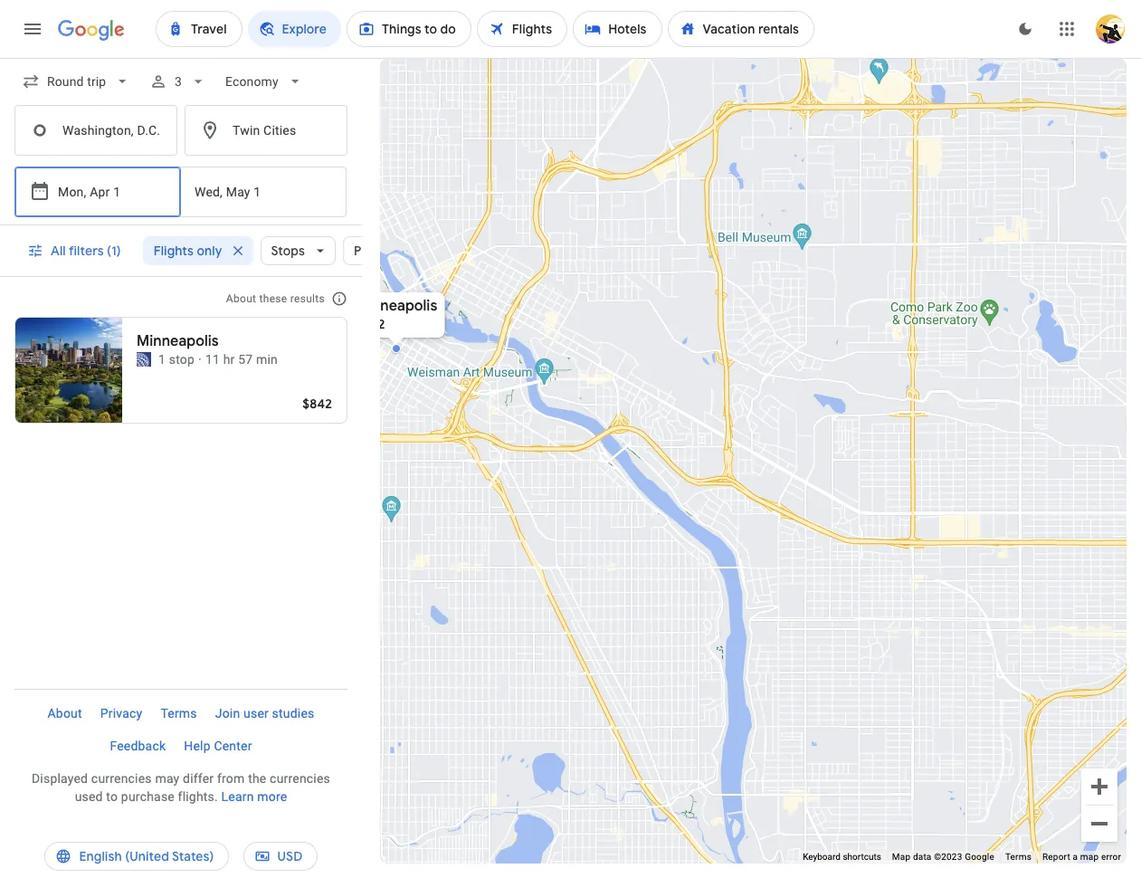 Task type: describe. For each thing, give the bounding box(es) containing it.
states)
[[172, 848, 214, 864]]

map
[[1081, 852, 1099, 862]]

flights.
[[178, 789, 218, 804]]

stop
[[169, 352, 195, 367]]

about for about these results
[[226, 292, 256, 305]]

english
[[79, 848, 122, 864]]

flights only
[[154, 243, 222, 259]]

(united
[[125, 848, 169, 864]]

3 button
[[142, 60, 215, 103]]

minneapolis $842
[[355, 297, 437, 332]]

english (united states) button
[[45, 835, 229, 878]]

min
[[256, 352, 278, 367]]

842 US dollars text field
[[355, 316, 385, 332]]

from
[[217, 771, 245, 786]]

feedback link
[[101, 731, 175, 760]]

may
[[155, 771, 180, 786]]

keyboard shortcuts
[[803, 852, 881, 862]]

11 hr 57 min
[[205, 352, 278, 367]]

842 US dollars text field
[[302, 396, 332, 412]]

0 horizontal spatial $842
[[302, 396, 332, 412]]

1 stop
[[158, 352, 195, 367]]

flights
[[154, 243, 194, 259]]

all filters (1)
[[51, 243, 121, 259]]

stops
[[271, 243, 305, 259]]

2 currencies from the left
[[270, 771, 330, 786]]

a
[[1073, 852, 1078, 862]]

flights only button
[[143, 229, 253, 272]]

about these results
[[226, 292, 325, 305]]

Return text field
[[195, 167, 285, 216]]

help center link
[[175, 731, 261, 760]]

about these results image
[[318, 277, 361, 320]]

center
[[214, 739, 252, 753]]

usd button
[[243, 835, 317, 878]]

all filters (1) button
[[16, 229, 136, 272]]

google
[[965, 852, 995, 862]]

map data ©2023 google
[[892, 852, 995, 862]]

results
[[290, 292, 325, 305]]

Where to? text field
[[185, 105, 348, 156]]

these
[[259, 292, 287, 305]]

1 currencies from the left
[[91, 771, 152, 786]]

learn more
[[221, 789, 287, 804]]

©2023
[[934, 852, 963, 862]]

price
[[354, 243, 385, 259]]

help center
[[184, 739, 252, 753]]

privacy
[[100, 706, 142, 721]]

keyboard shortcuts button
[[803, 851, 881, 864]]



Task type: vqa. For each thing, say whether or not it's contained in the screenshot.
the Add your business
no



Task type: locate. For each thing, give the bounding box(es) containing it.
0 vertical spatial $842
[[355, 316, 385, 332]]

minneapolis up 842 us dollars text field
[[355, 297, 437, 315]]

Departure text field
[[58, 167, 141, 216]]

1 vertical spatial terms
[[1006, 852, 1032, 862]]

help
[[184, 739, 211, 753]]

main menu image
[[22, 18, 43, 40]]

join user studies link
[[206, 699, 324, 728]]

displayed currencies may differ from the currencies used to purchase flights.
[[32, 771, 330, 804]]

report a map error link
[[1043, 852, 1121, 862]]

(1)
[[107, 243, 121, 259]]

terms left report on the bottom right of page
[[1006, 852, 1032, 862]]

1 horizontal spatial terms
[[1006, 852, 1032, 862]]

0 vertical spatial about
[[226, 292, 256, 305]]

1
[[158, 352, 166, 367]]

about left the privacy link
[[48, 706, 82, 721]]

0 vertical spatial minneapolis
[[355, 297, 437, 315]]

stops button
[[260, 229, 336, 272]]

user
[[244, 706, 269, 721]]

1 horizontal spatial currencies
[[270, 771, 330, 786]]

1 vertical spatial terms link
[[1006, 852, 1032, 862]]

to
[[106, 789, 118, 804]]

0 horizontal spatial terms
[[161, 706, 197, 721]]

1 horizontal spatial minneapolis
[[355, 297, 437, 315]]

error
[[1102, 852, 1121, 862]]

3
[[175, 74, 182, 89]]

join user studies
[[215, 706, 314, 721]]

$842 inside minneapolis $842
[[355, 316, 385, 332]]

report
[[1043, 852, 1071, 862]]

more
[[257, 789, 287, 804]]

0 horizontal spatial terms link
[[152, 699, 206, 728]]

11
[[205, 352, 220, 367]]

0 horizontal spatial currencies
[[91, 771, 152, 786]]

$842
[[355, 316, 385, 332], [302, 396, 332, 412]]

filters
[[69, 243, 104, 259]]

privacy link
[[91, 699, 152, 728]]

minneapolis inside the map region
[[355, 297, 437, 315]]

0 horizontal spatial minneapolis
[[137, 332, 219, 350]]

terms
[[161, 706, 197, 721], [1006, 852, 1032, 862]]

learn
[[221, 789, 254, 804]]

1 horizontal spatial about
[[226, 292, 256, 305]]

about left these
[[226, 292, 256, 305]]

used
[[75, 789, 103, 804]]

united image
[[137, 352, 151, 367]]

minneapolis
[[355, 297, 437, 315], [137, 332, 219, 350]]

english (united states)
[[79, 848, 214, 864]]

purchase
[[121, 789, 175, 804]]

feedback
[[110, 739, 166, 753]]

None text field
[[14, 105, 177, 156]]

1 horizontal spatial terms link
[[1006, 852, 1032, 862]]

all
[[51, 243, 66, 259]]

filters form
[[0, 58, 362, 225]]

57
[[238, 352, 253, 367]]

none text field inside filters form
[[14, 105, 177, 156]]

data
[[913, 852, 932, 862]]

about
[[226, 292, 256, 305], [48, 706, 82, 721]]

1 vertical spatial $842
[[302, 396, 332, 412]]

0 horizontal spatial about
[[48, 706, 82, 721]]

currencies up to
[[91, 771, 152, 786]]

shortcuts
[[843, 852, 881, 862]]

0 vertical spatial terms link
[[152, 699, 206, 728]]

1 horizontal spatial $842
[[355, 316, 385, 332]]

terms link left report on the bottom right of page
[[1006, 852, 1032, 862]]

terms up help
[[161, 706, 197, 721]]

None field
[[14, 65, 139, 98], [218, 65, 311, 98], [14, 65, 139, 98], [218, 65, 311, 98]]

usd
[[277, 848, 303, 864]]

differ
[[183, 771, 214, 786]]

map region
[[233, 0, 1141, 878]]

only
[[197, 243, 222, 259]]

terms link
[[152, 699, 206, 728], [1006, 852, 1032, 862]]

about link
[[38, 699, 91, 728]]

1 vertical spatial minneapolis
[[137, 332, 219, 350]]

hr
[[223, 352, 235, 367]]

price button
[[343, 229, 415, 272]]

about for about
[[48, 706, 82, 721]]

0 vertical spatial terms
[[161, 706, 197, 721]]

displayed
[[32, 771, 88, 786]]

the
[[248, 771, 267, 786]]

currencies
[[91, 771, 152, 786], [270, 771, 330, 786]]

join
[[215, 706, 240, 721]]

keyboard
[[803, 852, 841, 862]]

terms link up help
[[152, 699, 206, 728]]

loading results progress bar
[[0, 58, 1141, 62]]

change appearance image
[[1004, 7, 1047, 51]]

minneapolis for minneapolis $842
[[355, 297, 437, 315]]

1 vertical spatial about
[[48, 706, 82, 721]]

currencies up the more
[[270, 771, 330, 786]]

map
[[892, 852, 911, 862]]

studies
[[272, 706, 314, 721]]

learn more link
[[221, 789, 287, 804]]

report a map error
[[1043, 852, 1121, 862]]

minneapolis up 1 stop
[[137, 332, 219, 350]]

minneapolis for minneapolis
[[137, 332, 219, 350]]



